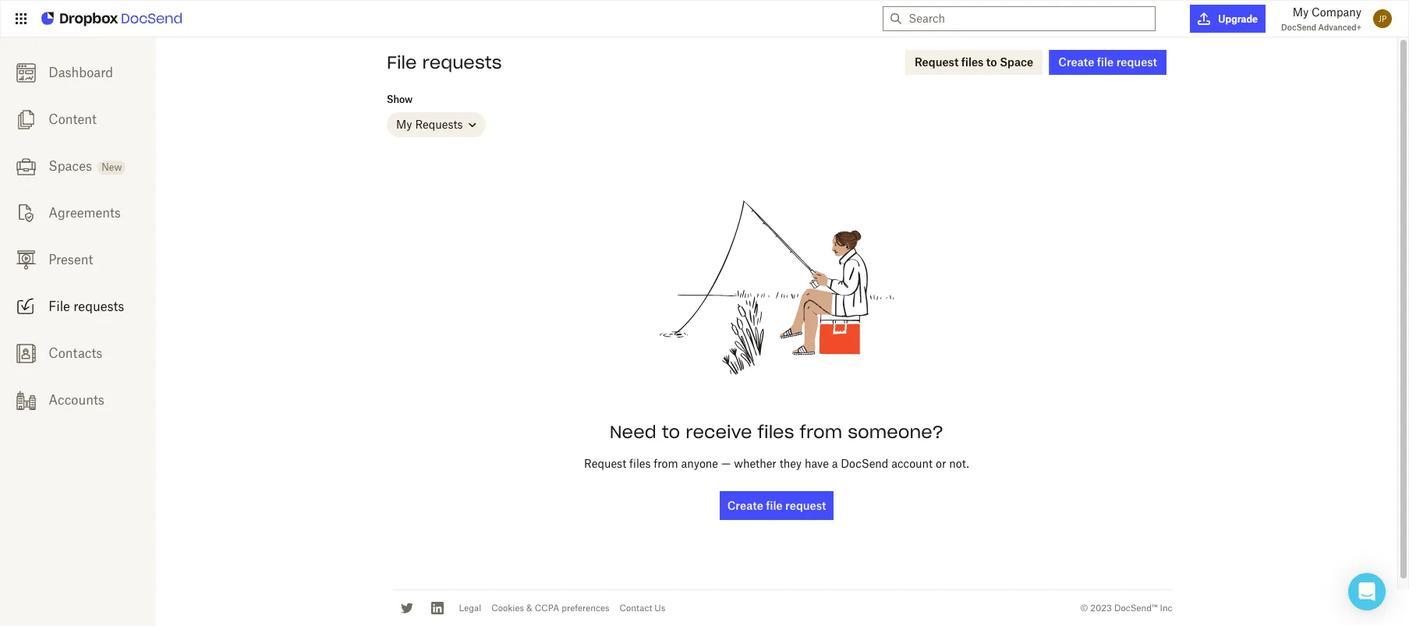 Task type: vqa. For each thing, say whether or not it's contained in the screenshot.
'Contact'
yes



Task type: locate. For each thing, give the bounding box(es) containing it.
files left space
[[962, 55, 984, 69]]

0 vertical spatial create file request
[[1059, 55, 1158, 69]]

1 vertical spatial my
[[396, 118, 412, 131]]

1 horizontal spatial files
[[758, 421, 795, 443]]

docsend down company on the right of the page
[[1282, 23, 1317, 32]]

my left company on the right of the page
[[1293, 5, 1309, 19]]

1 horizontal spatial to
[[987, 55, 998, 69]]

file
[[387, 51, 417, 73], [49, 299, 70, 314]]

request inside request files to space button
[[915, 55, 959, 69]]

0 vertical spatial from
[[800, 421, 843, 443]]

0 horizontal spatial files
[[630, 457, 651, 470]]

to
[[987, 55, 998, 69], [662, 421, 681, 443]]

from
[[800, 421, 843, 443], [654, 457, 679, 470]]

requests
[[415, 118, 463, 131]]

sidebar dashboard image
[[16, 63, 35, 83]]

1 vertical spatial files
[[758, 421, 795, 443]]

my down show
[[396, 118, 412, 131]]

1 vertical spatial to
[[662, 421, 681, 443]]

1 vertical spatial create file request
[[728, 499, 826, 512]]

0 vertical spatial file requests
[[387, 51, 502, 73]]

0 horizontal spatial request
[[786, 499, 826, 512]]

my for requests
[[396, 118, 412, 131]]

accounts link
[[0, 377, 156, 424]]

0 horizontal spatial request
[[584, 457, 627, 470]]

0 vertical spatial files
[[962, 55, 984, 69]]

0 vertical spatial docsend
[[1282, 23, 1317, 32]]

2 horizontal spatial files
[[962, 55, 984, 69]]

my
[[1293, 5, 1309, 19], [396, 118, 412, 131]]

create file request button
[[1050, 50, 1167, 75], [720, 491, 834, 520]]

files up request files from anyone — whether they have a docsend account or not.
[[758, 421, 795, 443]]

create down whether
[[728, 499, 764, 512]]

create right space
[[1059, 55, 1095, 69]]

create
[[1059, 55, 1095, 69], [728, 499, 764, 512]]

0 vertical spatial my
[[1293, 5, 1309, 19]]

file
[[1098, 55, 1114, 69], [766, 499, 783, 512]]

receive
[[686, 421, 753, 443]]

1 horizontal spatial request
[[1117, 55, 1158, 69]]

files down need
[[630, 457, 651, 470]]

cookies & ccpa preferences link
[[492, 603, 610, 614]]

0 vertical spatial request
[[915, 55, 959, 69]]

©
[[1081, 603, 1089, 614]]

my company docsend advanced+
[[1282, 5, 1362, 32]]

0 horizontal spatial create file request button
[[720, 491, 834, 520]]

1 vertical spatial request
[[584, 457, 627, 470]]

contacts link
[[0, 330, 156, 377]]

from left the anyone
[[654, 457, 679, 470]]

request files from anyone — whether they have a docsend account or not.
[[584, 457, 970, 470]]

request files to space
[[915, 55, 1034, 69]]

docsend
[[1282, 23, 1317, 32], [841, 457, 889, 470]]

0 horizontal spatial requests
[[74, 299, 124, 314]]

upgrade image
[[1199, 12, 1211, 25]]

docsend™
[[1115, 603, 1158, 614]]

2023
[[1091, 603, 1113, 614]]

0 horizontal spatial file
[[49, 299, 70, 314]]

files inside button
[[962, 55, 984, 69]]

upgrade
[[1219, 13, 1259, 25]]

1 horizontal spatial request
[[915, 55, 959, 69]]

0 vertical spatial create file request button
[[1050, 50, 1167, 75]]

1 vertical spatial file requests
[[49, 299, 124, 314]]

they
[[780, 457, 802, 470]]

file requests up 'contacts' link
[[49, 299, 124, 314]]

file requests
[[387, 51, 502, 73], [49, 299, 124, 314]]

my inside popup button
[[396, 118, 412, 131]]

1 horizontal spatial docsend
[[1282, 23, 1317, 32]]

file right receive image
[[49, 299, 70, 314]]

sidebar documents image
[[16, 110, 35, 129]]

present link
[[0, 236, 156, 283]]

agreements link
[[0, 190, 156, 236]]

2 vertical spatial files
[[630, 457, 651, 470]]

to left space
[[987, 55, 998, 69]]

1 vertical spatial create
[[728, 499, 764, 512]]

my requests
[[396, 118, 463, 131]]

to right need
[[662, 421, 681, 443]]

0 vertical spatial create
[[1059, 55, 1095, 69]]

0 horizontal spatial file requests
[[49, 299, 124, 314]]

requests up requests
[[422, 51, 502, 73]]

sidebar accounts image
[[16, 391, 35, 410]]

1 vertical spatial request
[[786, 499, 826, 512]]

request
[[915, 55, 959, 69], [584, 457, 627, 470]]

1 vertical spatial requests
[[74, 299, 124, 314]]

create file request
[[1059, 55, 1158, 69], [728, 499, 826, 512]]

1 horizontal spatial requests
[[422, 51, 502, 73]]

1 vertical spatial docsend
[[841, 457, 889, 470]]

us
[[655, 603, 666, 614]]

0 horizontal spatial create
[[728, 499, 764, 512]]

0 vertical spatial request
[[1117, 55, 1158, 69]]

file requests up show
[[387, 51, 502, 73]]

new
[[102, 161, 122, 173]]

request
[[1117, 55, 1158, 69], [786, 499, 826, 512]]

requests up 'contacts' link
[[74, 299, 124, 314]]

1 horizontal spatial create file request button
[[1050, 50, 1167, 75]]

Search text field
[[909, 7, 1149, 30]]

0 horizontal spatial file
[[766, 499, 783, 512]]

file up show
[[387, 51, 417, 73]]

1 horizontal spatial my
[[1293, 5, 1309, 19]]

0 horizontal spatial from
[[654, 457, 679, 470]]

0 vertical spatial to
[[987, 55, 998, 69]]

present
[[49, 252, 93, 268]]

my inside my company docsend advanced+
[[1293, 5, 1309, 19]]

spaces
[[49, 158, 92, 174]]

preferences
[[562, 603, 610, 614]]

docsend right a on the right bottom
[[841, 457, 889, 470]]

1 horizontal spatial file requests
[[387, 51, 502, 73]]

files
[[962, 55, 984, 69], [758, 421, 795, 443], [630, 457, 651, 470]]

0 vertical spatial file
[[387, 51, 417, 73]]

requests
[[422, 51, 502, 73], [74, 299, 124, 314]]

to inside button
[[987, 55, 998, 69]]

0 horizontal spatial my
[[396, 118, 412, 131]]

1 horizontal spatial create
[[1059, 55, 1095, 69]]

sidebar contacts image
[[16, 344, 35, 363]]

0 horizontal spatial create file request
[[728, 499, 826, 512]]

1 horizontal spatial file
[[1098, 55, 1114, 69]]

contact
[[620, 603, 653, 614]]

need to receive files from someone?
[[610, 421, 944, 443]]

from up have
[[800, 421, 843, 443]]

content link
[[0, 96, 156, 143]]



Task type: describe. For each thing, give the bounding box(es) containing it.
1 horizontal spatial from
[[800, 421, 843, 443]]

anyone
[[681, 457, 719, 470]]

file requests link
[[0, 283, 156, 330]]

1 horizontal spatial create file request
[[1059, 55, 1158, 69]]

agreements
[[49, 205, 121, 221]]

my for company
[[1293, 5, 1309, 19]]

sidebar present image
[[16, 250, 35, 270]]

contact us link
[[620, 603, 666, 614]]

space
[[1000, 55, 1034, 69]]

legal
[[459, 603, 482, 614]]

or
[[936, 457, 947, 470]]

content
[[49, 112, 96, 127]]

&
[[527, 603, 533, 614]]

© 2023 docsend™ inc
[[1081, 603, 1173, 614]]

contacts
[[49, 346, 102, 361]]

inc
[[1161, 603, 1173, 614]]

1 vertical spatial file
[[49, 299, 70, 314]]

jp button
[[1370, 5, 1397, 32]]

show
[[387, 94, 413, 105]]

sidebar ndas image
[[16, 203, 35, 223]]

accounts
[[49, 392, 104, 408]]

spaces new
[[49, 158, 122, 174]]

need
[[610, 421, 657, 443]]

not.
[[950, 457, 970, 470]]

files for space
[[962, 55, 984, 69]]

file requests inside file requests link
[[49, 299, 124, 314]]

cookies & ccpa preferences
[[492, 603, 610, 614]]

0 vertical spatial requests
[[422, 51, 502, 73]]

a
[[832, 457, 838, 470]]

my requests button
[[387, 112, 486, 137]]

0 vertical spatial file
[[1098, 55, 1114, 69]]

1 horizontal spatial file
[[387, 51, 417, 73]]

request for request files from anyone — whether they have a docsend account or not.
[[584, 457, 627, 470]]

dashboard link
[[0, 49, 156, 96]]

cookies
[[492, 603, 524, 614]]

advanced+
[[1319, 23, 1362, 32]]

account
[[892, 457, 933, 470]]

0 horizontal spatial docsend
[[841, 457, 889, 470]]

receive image
[[16, 297, 35, 317]]

docsend inside my company docsend advanced+
[[1282, 23, 1317, 32]]

someone?
[[848, 421, 944, 443]]

company
[[1312, 5, 1362, 19]]

files for anyone
[[630, 457, 651, 470]]

upgrade button
[[1191, 5, 1266, 33]]

have
[[805, 457, 829, 470]]

request files to space button
[[906, 50, 1043, 75]]

0 horizontal spatial to
[[662, 421, 681, 443]]

1 vertical spatial from
[[654, 457, 679, 470]]

legal link
[[459, 603, 482, 614]]

whether
[[734, 457, 777, 470]]

ccpa
[[535, 603, 560, 614]]

dashboard
[[49, 65, 113, 80]]

1 vertical spatial create file request button
[[720, 491, 834, 520]]

sidebar spaces image
[[16, 157, 35, 176]]

—
[[722, 457, 731, 470]]

contact us
[[620, 603, 666, 614]]

1 vertical spatial file
[[766, 499, 783, 512]]

jp
[[1379, 14, 1387, 23]]

request for request files to space
[[915, 55, 959, 69]]



